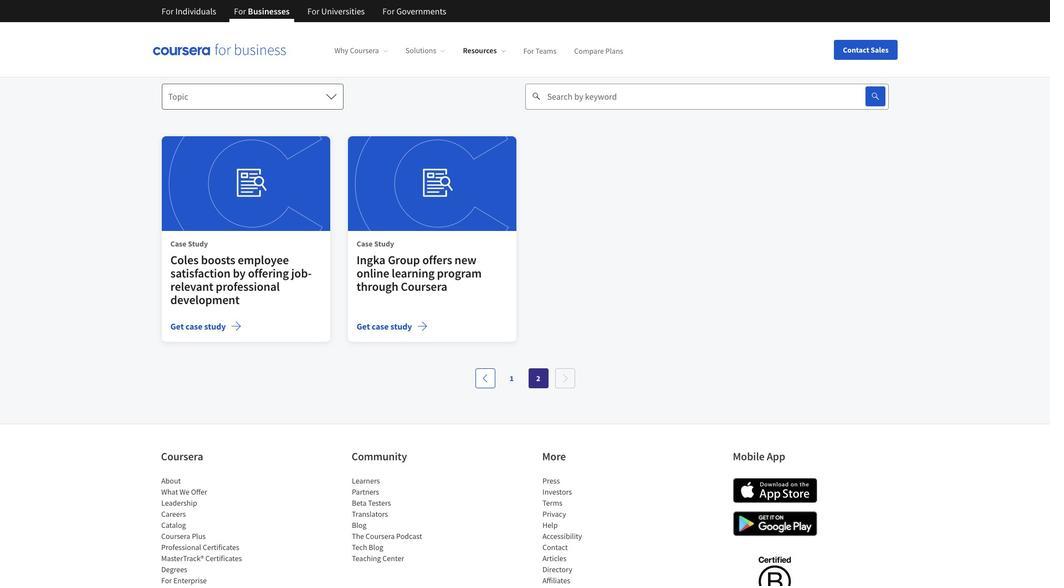 Task type: describe. For each thing, give the bounding box(es) containing it.
Search by keyword search field
[[541, 83, 839, 110]]

get for ingka group offers new online learning program through coursera
[[357, 321, 370, 332]]

contact sales button
[[834, 40, 898, 60]]

get it on google play image
[[733, 512, 817, 537]]

contact inside button
[[843, 45, 869, 55]]

universities
[[321, 6, 365, 17]]

coursera plus link
[[161, 532, 205, 542]]

plans
[[606, 46, 623, 56]]

through
[[357, 279, 399, 295]]

app
[[767, 450, 785, 464]]

coursera inside learners partners beta testers translators blog the coursera podcast tech blog teaching center
[[365, 532, 395, 542]]

1 vertical spatial blog
[[368, 543, 383, 553]]

investors
[[542, 487, 572, 497]]

employee
[[238, 252, 289, 268]]

report
[[450, 5, 474, 16]]

learners partners beta testers translators blog the coursera podcast tech blog teaching center
[[352, 476, 422, 564]]

for universities
[[307, 6, 365, 17]]

about what we offer leadership careers catalog coursera plus professional certificates mastertrack® certificates degrees for enterprise
[[161, 476, 242, 586]]

mastertrack® certificates link
[[161, 554, 242, 564]]

case for ingka group offers new online learning program through coursera
[[372, 321, 389, 332]]

get case study for relevant
[[170, 321, 226, 332]]

study for ingka
[[374, 239, 394, 249]]

for left teams
[[524, 46, 534, 56]]

articles
[[542, 554, 566, 564]]

coursera for business image
[[153, 44, 286, 55]]

case for coles boosts employee satisfaction by offering job- relevant professional development
[[170, 239, 186, 249]]

contact inside press investors terms privacy help accessibility contact articles directory affiliates
[[542, 543, 568, 553]]

compare plans link
[[574, 46, 623, 56]]

for for individuals
[[162, 6, 174, 17]]

offers
[[422, 252, 452, 268]]

get case study button for relevant
[[170, 320, 241, 333]]

press link
[[542, 476, 560, 486]]

logo of certified b corporation image
[[752, 551, 798, 586]]

case for coles boosts employee satisfaction by offering job- relevant professional development
[[186, 321, 203, 332]]

press
[[542, 476, 560, 486]]

professional
[[216, 279, 280, 295]]

offering
[[248, 266, 289, 281]]

professional
[[161, 543, 201, 553]]

professional certificates link
[[161, 543, 239, 553]]

case for ingka group offers new online learning program through coursera
[[357, 239, 373, 249]]

relevant
[[170, 279, 213, 295]]

why coursera link
[[334, 46, 388, 56]]

careers link
[[161, 510, 186, 520]]

resources link
[[463, 46, 506, 56]]

solutions link
[[406, 46, 445, 56]]

for enterprise link
[[161, 576, 207, 586]]

contact sales
[[843, 45, 889, 55]]

learning
[[392, 266, 435, 281]]

1 vertical spatial certificates
[[205, 554, 242, 564]]

translators
[[352, 510, 388, 520]]

2
[[536, 374, 540, 384]]

affiliates
[[542, 576, 570, 586]]

partners link
[[352, 487, 379, 497]]

leadership link
[[161, 498, 197, 508]]

mastertrack®
[[161, 554, 204, 564]]

about
[[161, 476, 181, 486]]

careers
[[161, 510, 186, 520]]

compare plans
[[574, 46, 623, 56]]

community
[[352, 450, 407, 464]]

topic button
[[162, 83, 343, 110]]

online
[[357, 266, 389, 281]]

more
[[542, 450, 566, 464]]

accessibility
[[542, 532, 582, 542]]

translators link
[[352, 510, 388, 520]]

get inside button
[[434, 5, 448, 16]]

get report button
[[426, 0, 499, 23]]

solutions
[[406, 46, 436, 56]]

podcast
[[396, 532, 422, 542]]

for inside about what we offer leadership careers catalog coursera plus professional certificates mastertrack® certificates degrees for enterprise
[[161, 576, 172, 586]]

for individuals
[[162, 6, 216, 17]]

privacy
[[542, 510, 566, 520]]

for teams link
[[524, 46, 557, 56]]

list for more
[[542, 476, 637, 586]]

the
[[352, 532, 364, 542]]

terms link
[[542, 498, 562, 508]]

list for coursera
[[161, 476, 255, 586]]

program
[[437, 266, 482, 281]]

affiliates link
[[542, 576, 570, 586]]

catalog link
[[161, 521, 186, 531]]

teaching
[[352, 554, 381, 564]]

coursera up "about" link
[[161, 450, 203, 464]]

coursera right why
[[350, 46, 379, 56]]

blog link
[[352, 521, 366, 531]]

offer
[[191, 487, 207, 497]]

go to previous page image
[[481, 374, 490, 383]]



Task type: vqa. For each thing, say whether or not it's contained in the screenshot.
Line Chart icon
no



Task type: locate. For each thing, give the bounding box(es) containing it.
for left governments
[[383, 6, 395, 17]]

get for coles boosts employee satisfaction by offering job- relevant professional development
[[170, 321, 184, 332]]

by
[[233, 266, 246, 281]]

1 horizontal spatial study
[[374, 239, 394, 249]]

1 button
[[502, 369, 522, 389]]

0 horizontal spatial get case study button
[[170, 320, 241, 333]]

0 horizontal spatial get
[[170, 321, 184, 332]]

1 horizontal spatial get
[[357, 321, 370, 332]]

1 case study resource card image from the left
[[162, 137, 330, 231]]

2 case from the left
[[357, 239, 373, 249]]

case up coles
[[170, 239, 186, 249]]

study inside "case study coles boosts employee satisfaction by offering job- relevant professional development"
[[188, 239, 208, 249]]

2 horizontal spatial get
[[434, 5, 448, 16]]

study inside case study ingka group offers new online learning program through coursera
[[374, 239, 394, 249]]

for left businesses
[[234, 6, 246, 17]]

2 button
[[528, 369, 548, 389]]

list for community
[[352, 476, 446, 564]]

0 horizontal spatial get case study
[[170, 321, 226, 332]]

contact left sales
[[843, 45, 869, 55]]

1 horizontal spatial case study resource card image
[[348, 137, 516, 231]]

governments
[[397, 6, 446, 17]]

1 get case study from the left
[[170, 321, 226, 332]]

for businesses
[[234, 6, 290, 17]]

boosts
[[201, 252, 235, 268]]

satisfaction
[[170, 266, 231, 281]]

compare
[[574, 46, 604, 56]]

0 horizontal spatial contact
[[542, 543, 568, 553]]

study for coursera
[[391, 321, 412, 332]]

study
[[204, 321, 226, 332], [391, 321, 412, 332]]

study down through
[[391, 321, 412, 332]]

about link
[[161, 476, 181, 486]]

get case study down development in the left of the page
[[170, 321, 226, 332]]

new
[[455, 252, 477, 268]]

2 study from the left
[[374, 239, 394, 249]]

beta testers link
[[352, 498, 391, 508]]

for for governments
[[383, 6, 395, 17]]

0 horizontal spatial case study resource card image
[[162, 137, 330, 231]]

2 horizontal spatial list
[[542, 476, 637, 586]]

degrees
[[161, 565, 187, 575]]

list containing about
[[161, 476, 255, 586]]

we
[[179, 487, 189, 497]]

1 horizontal spatial study
[[391, 321, 412, 332]]

for for businesses
[[234, 6, 246, 17]]

get case study button
[[170, 320, 241, 333], [357, 320, 428, 333]]

case inside case study ingka group offers new online learning program through coursera
[[357, 239, 373, 249]]

search image
[[871, 92, 880, 101]]

2 get case study from the left
[[357, 321, 412, 332]]

get down through
[[357, 321, 370, 332]]

coursera
[[350, 46, 379, 56], [401, 279, 447, 295], [161, 450, 203, 464], [161, 532, 190, 542], [365, 532, 395, 542]]

0 vertical spatial contact
[[843, 45, 869, 55]]

businesses
[[248, 6, 290, 17]]

list
[[161, 476, 255, 586], [352, 476, 446, 564], [542, 476, 637, 586]]

banner navigation
[[153, 0, 455, 22]]

1 horizontal spatial blog
[[368, 543, 383, 553]]

tech
[[352, 543, 367, 553]]

coursera up tech blog link
[[365, 532, 395, 542]]

1 vertical spatial contact
[[542, 543, 568, 553]]

case inside "case study coles boosts employee satisfaction by offering job- relevant professional development"
[[170, 239, 186, 249]]

1 horizontal spatial get case study
[[357, 321, 412, 332]]

what
[[161, 487, 178, 497]]

1 case from the left
[[170, 239, 186, 249]]

get report
[[434, 5, 474, 16]]

case study resource card image
[[162, 137, 330, 231], [348, 137, 516, 231]]

0 horizontal spatial study
[[204, 321, 226, 332]]

center
[[382, 554, 404, 564]]

1
[[510, 374, 514, 384]]

for left the 'individuals'
[[162, 6, 174, 17]]

certificates up mastertrack® certificates link
[[203, 543, 239, 553]]

contact up articles
[[542, 543, 568, 553]]

case up the ingka
[[357, 239, 373, 249]]

press investors terms privacy help accessibility contact articles directory affiliates
[[542, 476, 582, 586]]

case down development in the left of the page
[[186, 321, 203, 332]]

study for coles
[[188, 239, 208, 249]]

why coursera
[[334, 46, 379, 56]]

1 horizontal spatial contact
[[843, 45, 869, 55]]

why
[[334, 46, 348, 56]]

for teams
[[524, 46, 557, 56]]

0 vertical spatial certificates
[[203, 543, 239, 553]]

terms
[[542, 498, 562, 508]]

privacy link
[[542, 510, 566, 520]]

for for universities
[[307, 6, 320, 17]]

accessibility link
[[542, 532, 582, 542]]

2 case study resource card image from the left
[[348, 137, 516, 231]]

2 get case study button from the left
[[357, 320, 428, 333]]

1 horizontal spatial case
[[357, 239, 373, 249]]

get case study button down through
[[357, 320, 428, 333]]

coursera inside case study ingka group offers new online learning program through coursera
[[401, 279, 447, 295]]

teaching center link
[[352, 554, 404, 564]]

for governments
[[383, 6, 446, 17]]

0 horizontal spatial case
[[186, 321, 203, 332]]

sales
[[871, 45, 889, 55]]

directory
[[542, 565, 572, 575]]

study up coles
[[188, 239, 208, 249]]

1 horizontal spatial get case study button
[[357, 320, 428, 333]]

directory link
[[542, 565, 572, 575]]

help link
[[542, 521, 558, 531]]

ingka
[[357, 252, 386, 268]]

learners
[[352, 476, 380, 486]]

resources
[[463, 46, 497, 56]]

1 case from the left
[[186, 321, 203, 332]]

leadership
[[161, 498, 197, 508]]

contact link
[[542, 543, 568, 553]]

beta
[[352, 498, 366, 508]]

case study resource card image for employee
[[162, 137, 330, 231]]

get down development in the left of the page
[[170, 321, 184, 332]]

1 horizontal spatial case
[[372, 321, 389, 332]]

get case study down through
[[357, 321, 412, 332]]

study for professional
[[204, 321, 226, 332]]

what we offer link
[[161, 487, 207, 497]]

2 study from the left
[[391, 321, 412, 332]]

download on the app store image
[[733, 479, 817, 503]]

list containing learners
[[352, 476, 446, 564]]

articles link
[[542, 554, 566, 564]]

tech blog link
[[352, 543, 383, 553]]

case
[[170, 239, 186, 249], [357, 239, 373, 249]]

study up the ingka
[[374, 239, 394, 249]]

development
[[170, 292, 240, 308]]

0 horizontal spatial blog
[[352, 521, 366, 531]]

coursera inside about what we offer leadership careers catalog coursera plus professional certificates mastertrack® certificates degrees for enterprise
[[161, 532, 190, 542]]

0 horizontal spatial list
[[161, 476, 255, 586]]

individuals
[[175, 6, 216, 17]]

help
[[542, 521, 558, 531]]

for down degrees
[[161, 576, 172, 586]]

0 horizontal spatial case
[[170, 239, 186, 249]]

case down through
[[372, 321, 389, 332]]

study down development in the left of the page
[[204, 321, 226, 332]]

job-
[[291, 266, 312, 281]]

get case study for through
[[357, 321, 412, 332]]

certificates down professional certificates link
[[205, 554, 242, 564]]

get case study button for through
[[357, 320, 428, 333]]

mobile app
[[733, 450, 785, 464]]

testers
[[368, 498, 391, 508]]

catalog
[[161, 521, 186, 531]]

1 study from the left
[[188, 239, 208, 249]]

2 list from the left
[[352, 476, 446, 564]]

get case study button down development in the left of the page
[[170, 320, 241, 333]]

blog up teaching center link
[[368, 543, 383, 553]]

case study resource card image for offers
[[348, 137, 516, 231]]

coles
[[170, 252, 199, 268]]

plus
[[192, 532, 205, 542]]

2 case from the left
[[372, 321, 389, 332]]

coursera down catalog
[[161, 532, 190, 542]]

get left report
[[434, 5, 448, 16]]

mobile
[[733, 450, 765, 464]]

blog
[[352, 521, 366, 531], [368, 543, 383, 553]]

1 horizontal spatial list
[[352, 476, 446, 564]]

blog up "the"
[[352, 521, 366, 531]]

0 horizontal spatial study
[[188, 239, 208, 249]]

1 list from the left
[[161, 476, 255, 586]]

0 vertical spatial blog
[[352, 521, 366, 531]]

for left universities
[[307, 6, 320, 17]]

1 get case study button from the left
[[170, 320, 241, 333]]

case study ingka group offers new online learning program through coursera
[[357, 239, 482, 295]]

list containing press
[[542, 476, 637, 586]]

learners link
[[352, 476, 380, 486]]

1 study from the left
[[204, 321, 226, 332]]

the coursera podcast link
[[352, 532, 422, 542]]

coursera down offers
[[401, 279, 447, 295]]

degrees link
[[161, 565, 187, 575]]

for
[[162, 6, 174, 17], [234, 6, 246, 17], [307, 6, 320, 17], [383, 6, 395, 17], [524, 46, 534, 56], [161, 576, 172, 586]]

get report link
[[162, 0, 512, 30]]

get case study
[[170, 321, 226, 332], [357, 321, 412, 332]]

teams
[[536, 46, 557, 56]]

enterprise
[[173, 576, 207, 586]]

3 list from the left
[[542, 476, 637, 586]]



